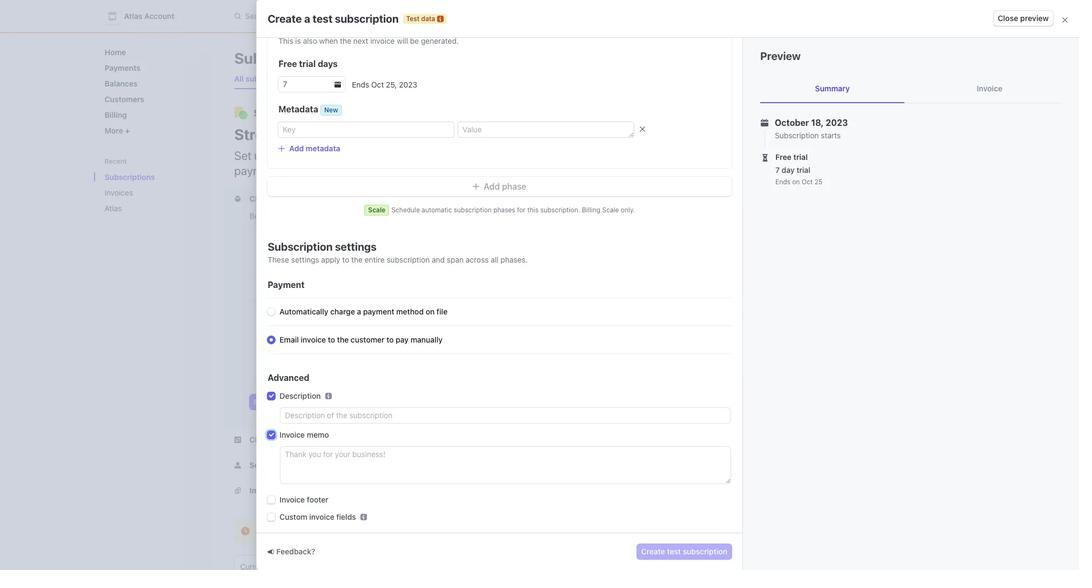 Task type: describe. For each thing, give the bounding box(es) containing it.
of inside determine price by the number of people using a subscription.
[[590, 248, 597, 257]]

automatically charge a payment method on file
[[280, 307, 448, 316]]

export
[[791, 54, 815, 63]]

svg image inside filter popup button
[[739, 55, 746, 62]]

the inside subscription settings these settings apply to the entire subscription and span across all phases.
[[352, 255, 363, 264]]

test clocks link
[[306, 71, 356, 87]]

or
[[856, 159, 863, 168]]

invoice link
[[918, 75, 1063, 103]]

filter
[[750, 54, 768, 63]]

1 docs from the top
[[278, 279, 295, 288]]

preview
[[1021, 14, 1050, 23]]

streamline
[[234, 125, 311, 143]]

manually
[[411, 335, 443, 344]]

invoice left the will at left top
[[371, 36, 395, 45]]

billing for billing
[[105, 110, 127, 120]]

subscriptions inside recent element
[[105, 173, 155, 182]]

best
[[312, 236, 330, 246]]

customers
[[105, 95, 144, 104]]

more
[[105, 126, 125, 135]]

and right the up
[[270, 149, 290, 163]]

preview
[[761, 50, 801, 62]]

is
[[296, 36, 301, 45]]

free for free trial days
[[279, 59, 297, 69]]

other pricing model
[[480, 319, 560, 328]]

trials
[[836, 159, 854, 168]]

home
[[105, 48, 126, 57]]

email invoice to the customer to pay manually
[[280, 335, 443, 344]]

oct inside free trial 7 day trial ends on oct 25
[[802, 178, 813, 186]]

0 vertical spatial subscriptions
[[234, 49, 333, 67]]

next
[[354, 36, 369, 45]]

a inside usage based charge customers based on how much they use in a billing cycle.
[[436, 330, 440, 340]]

create a test subscription
[[268, 12, 399, 25]]

billing down key text box
[[362, 149, 392, 163]]

a up the also
[[304, 12, 310, 25]]

atlas account button
[[105, 9, 185, 24]]

payments up automate
[[741, 213, 775, 222]]

memo
[[307, 430, 329, 440]]

and down fields
[[334, 527, 347, 536]]

Search search field
[[228, 6, 533, 26]]

recurring up 25
[[812, 168, 844, 177]]

recovery,
[[741, 235, 773, 244]]

0 horizontal spatial oct
[[372, 80, 384, 89]]

choose your pricing model button
[[234, 194, 351, 204]]

about
[[329, 211, 349, 221]]

billing down the ends oct 25, 2023 in the top of the page
[[349, 125, 392, 143]]

customers
[[286, 330, 322, 340]]

time for one-
[[873, 203, 889, 213]]

export button
[[777, 51, 819, 66]]

service.
[[258, 259, 286, 268]]

test for test clocks
[[310, 74, 326, 83]]

discounts,
[[865, 159, 901, 168]]

more button
[[100, 122, 204, 140]]

1 vertical spatial based
[[286, 319, 311, 328]]

the left how
[[337, 335, 349, 344]]

0.8%
[[741, 203, 759, 213]]

recent
[[105, 157, 127, 165]]

accept
[[602, 149, 637, 163]]

recent element
[[94, 168, 213, 217]]

advanced
[[268, 373, 310, 383]]

atlas account
[[124, 11, 175, 21]]

automatic
[[422, 206, 452, 214]]

account
[[144, 11, 175, 21]]

in
[[428, 330, 434, 340]]

pricing inside other pricing model link
[[505, 319, 533, 328]]

cycle.
[[281, 341, 301, 350]]

automate
[[741, 226, 775, 235]]

2 horizontal spatial revenue
[[913, 226, 941, 235]]

0 vertical spatial test
[[313, 12, 333, 25]]

your for integrations
[[273, 527, 288, 536]]

tab list containing all subscriptions
[[230, 69, 943, 89]]

pricing
[[741, 108, 771, 118]]

invoice right email
[[301, 335, 326, 344]]

start,
[[289, 211, 308, 221]]

the inside determine price by the number of people using a subscription.
[[548, 248, 559, 257]]

1 horizontal spatial clocks
[[518, 527, 541, 536]]

your for billing
[[314, 125, 346, 143]]

offer
[[818, 159, 834, 168]]

2 view docs from the top
[[258, 361, 295, 370]]

recurring up subscriptions,
[[772, 145, 804, 155]]

for
[[518, 206, 526, 214]]

up
[[254, 149, 268, 163]]

invoicing,
[[878, 226, 911, 235]]

recurring inside billing scale 0.8% on recurring payments and one-time invoice payments automate quoting, subscription billing, invoicing, revenue recovery, and revenue recognition.
[[772, 203, 804, 213]]

on inside free trial 7 day trial ends on oct 25
[[793, 178, 801, 186]]

add for add metadata
[[290, 144, 304, 153]]

add metadata button
[[279, 144, 341, 153]]

these
[[268, 255, 289, 264]]

quoting,
[[777, 226, 806, 235]]

usage
[[258, 319, 284, 328]]

on inside good-better-best provide a choice of escalating prices, based on tier of service.
[[414, 248, 422, 257]]

test data
[[525, 34, 555, 40]]

file
[[437, 307, 448, 316]]

2 of from the left
[[438, 248, 445, 257]]

0 horizontal spatial test
[[256, 527, 271, 536]]

prices,
[[365, 248, 388, 257]]

time for through
[[468, 527, 483, 536]]

add phase button
[[268, 177, 732, 196]]

Thank you for your business! text field
[[281, 447, 731, 484]]

streamline your billing workflows set up and manage your billing operations to capture more revenue and accept recurring payments globally.
[[234, 125, 686, 178]]

one-
[[857, 203, 873, 213]]

email
[[280, 335, 299, 344]]

1 horizontal spatial revenue
[[790, 235, 818, 244]]

pricing inside create pricing link
[[280, 397, 304, 407]]

method
[[397, 307, 424, 316]]

2 vertical spatial trial
[[797, 165, 811, 175]]

set
[[234, 149, 252, 163]]

.
[[541, 527, 543, 536]]

october
[[776, 118, 810, 128]]

when
[[319, 36, 338, 45]]

metadata
[[279, 104, 318, 114]]

starter
[[776, 131, 801, 140]]

choose your pricing model
[[250, 194, 349, 203]]

people
[[599, 248, 623, 257]]

before
[[250, 211, 273, 221]]

feedback?
[[277, 547, 315, 556]]

charge
[[258, 330, 284, 340]]

1 horizontal spatial scale
[[603, 206, 619, 214]]

and inside 0.5% on recurring payments create subscriptions, offer trials or discounts, and effortlessly manage recurring billing.
[[903, 159, 916, 168]]

0 vertical spatial subscription.
[[541, 206, 581, 214]]

create for create a test subscription
[[268, 12, 302, 25]]

october 18, 2023 subscription starts
[[776, 118, 849, 140]]

simulate
[[349, 527, 378, 536]]

summary link
[[761, 75, 905, 103]]

0 horizontal spatial scale
[[368, 206, 386, 214]]

subscription inside the october 18, 2023 subscription starts
[[776, 131, 820, 140]]

charge
[[331, 307, 355, 316]]

pricing inside choose your pricing model dropdown button
[[298, 194, 324, 203]]

payment
[[363, 307, 395, 316]]

2023 inside the october 18, 2023 subscription starts
[[826, 118, 849, 128]]

using
[[625, 248, 644, 257]]

phase
[[502, 182, 527, 191]]

all subscriptions link
[[230, 71, 300, 87]]

subscriptions link
[[100, 168, 189, 186]]

subscription inside subscription settings these settings apply to the entire subscription and span across all phases.
[[387, 255, 430, 264]]

Value text field
[[459, 122, 634, 137]]

create pricing
[[254, 397, 304, 407]]

home link
[[100, 43, 204, 61]]

test inside button
[[668, 547, 681, 556]]

atlas for atlas
[[105, 204, 122, 213]]

based inside good-better-best provide a choice of escalating prices, based on tier of service.
[[390, 248, 412, 257]]

close preview
[[999, 14, 1050, 23]]

1 view docs from the top
[[258, 279, 295, 288]]

starts
[[822, 131, 842, 140]]

subscription inside button
[[683, 547, 728, 556]]

0 vertical spatial clocks
[[328, 74, 351, 83]]

invoice inside billing scale 0.8% on recurring payments and one-time invoice payments automate quoting, subscription billing, invoicing, revenue recovery, and revenue recognition.
[[891, 203, 915, 213]]

create for create pricing
[[254, 397, 278, 407]]

create for create test subscription
[[642, 547, 666, 556]]



Task type: vqa. For each thing, say whether or not it's contained in the screenshot.
High risk payments
no



Task type: locate. For each thing, give the bounding box(es) containing it.
0 horizontal spatial of
[[318, 248, 325, 257]]

on left how
[[348, 330, 356, 340]]

recurring up quoting,
[[772, 203, 804, 213]]

1 view docs button from the top
[[252, 271, 308, 291]]

payments up offer
[[806, 145, 840, 155]]

test down days
[[310, 74, 326, 83]]

determine
[[480, 248, 516, 257]]

2 vertical spatial svg image
[[234, 196, 241, 202]]

view docs button for usage
[[252, 354, 308, 373]]

view down service.
[[258, 279, 276, 288]]

other
[[480, 319, 503, 328]]

billing for billing scale 0.8% on recurring payments and one-time invoice payments automate quoting, subscription billing, invoicing, revenue recovery, and revenue recognition.
[[741, 189, 763, 198]]

billing for billing starter
[[752, 131, 774, 140]]

invoice
[[978, 84, 1003, 93], [280, 430, 305, 440], [280, 495, 305, 505]]

1 vertical spatial view docs button
[[252, 354, 308, 373]]

1 vertical spatial subscription
[[268, 241, 333, 253]]

0 horizontal spatial atlas
[[105, 204, 122, 213]]

add phase
[[484, 182, 527, 191]]

based down the charge
[[324, 330, 346, 340]]

2 horizontal spatial based
[[390, 248, 412, 257]]

0 horizontal spatial clocks
[[328, 74, 351, 83]]

1 vertical spatial docs
[[278, 361, 295, 370]]

create test subscription button
[[637, 545, 732, 560]]

custom
[[280, 513, 308, 522]]

scale left schedule
[[368, 206, 386, 214]]

model
[[326, 194, 349, 203], [535, 319, 560, 328]]

before you start, learn about common recurring pricing models.
[[250, 211, 471, 221]]

billing right simulate
[[380, 527, 401, 536]]

0 horizontal spatial subscription
[[268, 241, 333, 253]]

subscriptions up invoices
[[105, 173, 155, 182]]

your up metadata
[[314, 125, 346, 143]]

customers link
[[100, 90, 204, 108]]

subscriptions,
[[767, 159, 816, 168]]

scale down 7
[[765, 189, 785, 198]]

invoice for invoice
[[978, 84, 1003, 93]]

1 horizontal spatial of
[[438, 248, 445, 257]]

recent navigation links element
[[94, 157, 213, 217]]

1 horizontal spatial svg image
[[473, 184, 480, 190]]

payments inside 0.5% on recurring payments create subscriptions, offer trials or discounts, and effortlessly manage recurring billing.
[[806, 145, 840, 155]]

of down best
[[318, 248, 325, 257]]

0 vertical spatial subscription
[[776, 131, 820, 140]]

0 vertical spatial view
[[258, 279, 276, 288]]

Description of the subscription text field
[[281, 408, 731, 423]]

2 horizontal spatial of
[[590, 248, 597, 257]]

atlas inside atlas link
[[105, 204, 122, 213]]

0 vertical spatial docs
[[278, 279, 295, 288]]

0 vertical spatial svg image
[[739, 55, 746, 62]]

test clocks
[[310, 74, 351, 83]]

a inside determine price by the number of people using a subscription.
[[646, 248, 650, 257]]

view docs button down service.
[[252, 271, 308, 291]]

new
[[324, 106, 338, 114]]

scenarios
[[403, 527, 437, 536]]

subscription. down determine
[[480, 259, 525, 268]]

how
[[358, 330, 373, 340]]

the
[[340, 36, 352, 45], [548, 248, 559, 257], [352, 255, 363, 264], [337, 335, 349, 344]]

scale left only.
[[603, 206, 619, 214]]

with
[[485, 527, 500, 536]]

0 vertical spatial settings
[[335, 241, 377, 253]]

scale
[[765, 189, 785, 198], [368, 206, 386, 214], [603, 206, 619, 214]]

svg image for free trial days
[[473, 184, 480, 190]]

the left next on the top left
[[340, 36, 352, 45]]

a down the better-
[[287, 248, 291, 257]]

trial right day
[[797, 165, 811, 175]]

subscription. inside determine price by the number of people using a subscription.
[[480, 259, 525, 268]]

free inside free trial 7 day trial ends on oct 25
[[776, 153, 792, 162]]

to inside subscription settings these settings apply to the entire subscription and span across all phases.
[[343, 255, 350, 264]]

description
[[280, 392, 321, 401]]

1 horizontal spatial 2023
[[826, 118, 849, 128]]

subscriptions
[[234, 49, 333, 67], [254, 108, 312, 118], [105, 173, 155, 182]]

manage inside streamline your billing workflows set up and manage your billing operations to capture more revenue and accept recurring payments globally.
[[292, 149, 334, 163]]

to right apply
[[343, 255, 350, 264]]

svg image
[[739, 55, 746, 62], [473, 184, 480, 190], [234, 196, 241, 202]]

subscriptions down this
[[234, 49, 333, 67]]

2 vertical spatial test
[[668, 547, 681, 556]]

0 vertical spatial 2023
[[399, 80, 418, 89]]

clocks down days
[[328, 74, 351, 83]]

a inside good-better-best provide a choice of escalating prices, based on tier of service.
[[287, 248, 291, 257]]

a right the in
[[436, 330, 440, 340]]

your inside dropdown button
[[280, 194, 296, 203]]

summary
[[816, 84, 850, 93]]

3 of from the left
[[590, 248, 597, 257]]

1 vertical spatial test
[[310, 74, 326, 83]]

2 horizontal spatial test
[[668, 547, 681, 556]]

1 vertical spatial svg image
[[473, 184, 480, 190]]

add inside add phase button
[[484, 182, 500, 191]]

feedback? button
[[268, 547, 315, 558]]

pricing left models. at left
[[417, 211, 441, 221]]

view docs button down 'cycle.'
[[252, 354, 308, 373]]

1 horizontal spatial free
[[776, 153, 792, 162]]

footer
[[307, 495, 329, 505]]

price
[[518, 248, 536, 257]]

1 vertical spatial trial
[[794, 153, 808, 162]]

0 horizontal spatial 2023
[[399, 80, 418, 89]]

test
[[313, 12, 333, 25], [502, 527, 516, 536], [668, 547, 681, 556]]

free trial days
[[279, 59, 338, 69]]

on down day
[[793, 178, 801, 186]]

free up subscriptions
[[279, 59, 297, 69]]

1 horizontal spatial test
[[502, 527, 516, 536]]

1 vertical spatial view docs
[[258, 361, 295, 370]]

1 horizontal spatial subscription
[[776, 131, 820, 140]]

None number field
[[279, 77, 331, 92]]

and left one-
[[842, 203, 855, 213]]

the right by
[[548, 248, 559, 257]]

invoice for invoice footer
[[280, 495, 305, 505]]

0 vertical spatial test
[[407, 14, 420, 22]]

manage up globally.
[[292, 149, 334, 163]]

0 vertical spatial invoice
[[978, 84, 1003, 93]]

choice
[[293, 248, 316, 257]]

2023 right 25,
[[399, 80, 418, 89]]

1 vertical spatial oct
[[802, 178, 813, 186]]

1 vertical spatial manage
[[782, 168, 810, 177]]

1 horizontal spatial oct
[[802, 178, 813, 186]]

billing,
[[853, 226, 876, 235]]

1 vertical spatial subscription.
[[480, 259, 525, 268]]

1 vertical spatial settings
[[291, 255, 319, 264]]

recurring inside streamline your billing workflows set up and manage your billing operations to capture more revenue and accept recurring payments globally.
[[640, 149, 686, 163]]

1 horizontal spatial based
[[324, 330, 346, 340]]

0 horizontal spatial test
[[313, 12, 333, 25]]

effortlessly
[[741, 168, 780, 177]]

1 of from the left
[[318, 248, 325, 257]]

0.5%
[[741, 145, 759, 155]]

a right using
[[646, 248, 650, 257]]

good-better-best provide a choice of escalating prices, based on tier of service.
[[258, 236, 445, 268]]

add left phase
[[484, 182, 500, 191]]

create inside button
[[642, 547, 666, 556]]

settings up entire
[[335, 241, 377, 253]]

of left people
[[590, 248, 597, 257]]

0 vertical spatial manage
[[292, 149, 334, 163]]

25,
[[386, 80, 397, 89]]

0 horizontal spatial based
[[286, 319, 311, 328]]

your up you
[[280, 194, 296, 203]]

subscription
[[335, 12, 399, 25], [454, 206, 492, 214], [808, 226, 851, 235], [387, 255, 430, 264], [683, 547, 728, 556]]

on inside billing scale 0.8% on recurring payments and one-time invoice payments automate quoting, subscription billing, invoicing, revenue recovery, and revenue recognition.
[[761, 203, 770, 213]]

0 horizontal spatial time
[[468, 527, 483, 536]]

operations
[[395, 149, 449, 163]]

test left data
[[407, 14, 420, 22]]

0 vertical spatial add
[[290, 144, 304, 153]]

billing inside billing scale 0.8% on recurring payments and one-time invoice payments automate quoting, subscription billing, invoicing, revenue recovery, and revenue recognition.
[[741, 189, 763, 198]]

time up invoicing, on the top right of the page
[[873, 203, 889, 213]]

to left pay
[[387, 335, 394, 344]]

time left with at left
[[468, 527, 483, 536]]

0 horizontal spatial revenue
[[536, 149, 577, 163]]

svg image left filter
[[739, 55, 746, 62]]

1 vertical spatial 2023
[[826, 118, 849, 128]]

18,
[[812, 118, 824, 128]]

atlas for atlas account
[[124, 11, 142, 21]]

on inside 0.5% on recurring payments create subscriptions, offer trials or discounts, and effortlessly manage recurring billing.
[[761, 145, 770, 155]]

docs down service.
[[278, 279, 295, 288]]

2 vertical spatial test
[[256, 527, 271, 536]]

your down 'custom'
[[273, 527, 288, 536]]

test your integrations and simulate billing scenarios through time with test clocks .
[[256, 527, 543, 536]]

and left accept
[[580, 149, 599, 163]]

subscription. right this
[[541, 206, 581, 214]]

1 vertical spatial test
[[502, 527, 516, 536]]

a right the charge
[[357, 307, 361, 316]]

better-
[[284, 236, 312, 246]]

apply
[[321, 255, 340, 264]]

0 horizontal spatial settings
[[291, 255, 319, 264]]

on inside usage based charge customers based on how much they use in a billing cycle.
[[348, 330, 356, 340]]

0 vertical spatial ends
[[352, 80, 369, 89]]

1 horizontal spatial subscription.
[[541, 206, 581, 214]]

0 horizontal spatial model
[[326, 194, 349, 203]]

1 horizontal spatial test
[[310, 74, 326, 83]]

metadata
[[306, 144, 341, 153]]

0 horizontal spatial ends
[[352, 80, 369, 89]]

7
[[776, 165, 780, 175]]

2 docs from the top
[[278, 361, 295, 370]]

0 horizontal spatial subscription.
[[480, 259, 525, 268]]

provide
[[258, 248, 285, 257]]

number
[[561, 248, 588, 257]]

billing up 0.5% at the right top
[[752, 131, 774, 140]]

pricing left svg icon
[[280, 397, 304, 407]]

by
[[538, 248, 546, 257]]

and
[[270, 149, 290, 163], [580, 149, 599, 163], [903, 159, 916, 168], [842, 203, 855, 213], [775, 235, 788, 244], [432, 255, 445, 264], [334, 527, 347, 536]]

2 horizontal spatial svg image
[[739, 55, 746, 62]]

0 vertical spatial time
[[873, 203, 889, 213]]

svg image
[[309, 399, 315, 406]]

tab list containing summary
[[761, 75, 1063, 103]]

and right 'recovery,'
[[775, 235, 788, 244]]

1 vertical spatial clocks
[[518, 527, 541, 536]]

invoice up invoicing, on the top right of the page
[[891, 203, 915, 213]]

payments down the up
[[234, 164, 285, 178]]

payments inside streamline your billing workflows set up and manage your billing operations to capture more revenue and accept recurring payments globally.
[[234, 164, 285, 178]]

days
[[318, 59, 338, 69]]

svg image left add phase
[[473, 184, 480, 190]]

1 horizontal spatial model
[[535, 319, 560, 328]]

to left capture
[[452, 149, 462, 163]]

payment
[[268, 280, 305, 290]]

0 horizontal spatial add
[[290, 144, 304, 153]]

more
[[507, 149, 533, 163]]

based up customers
[[286, 319, 311, 328]]

recurring right common
[[383, 211, 415, 221]]

the left entire
[[352, 255, 363, 264]]

billing up the 0.8%
[[741, 189, 763, 198]]

tab list
[[230, 69, 943, 89], [761, 75, 1063, 103], [234, 556, 943, 571]]

1 horizontal spatial manage
[[782, 168, 810, 177]]

you
[[275, 211, 287, 221]]

0 vertical spatial view docs
[[258, 279, 295, 288]]

billing inside 'link'
[[105, 110, 127, 120]]

use
[[414, 330, 426, 340]]

docs
[[278, 279, 295, 288], [278, 361, 295, 370]]

billing down charge
[[258, 341, 279, 350]]

1 vertical spatial free
[[776, 153, 792, 162]]

pricing up 'learn'
[[298, 194, 324, 203]]

customer
[[351, 335, 385, 344]]

subscription inside billing scale 0.8% on recurring payments and one-time invoice payments automate quoting, subscription billing, invoicing, revenue recovery, and revenue recognition.
[[808, 226, 851, 235]]

0 vertical spatial oct
[[372, 80, 384, 89]]

custom invoice fields
[[280, 513, 356, 522]]

on right 0.5% at the right top
[[761, 145, 770, 155]]

atlas inside atlas account button
[[124, 11, 142, 21]]

of right tier
[[438, 248, 445, 257]]

oct left 25,
[[372, 80, 384, 89]]

settings down the better-
[[291, 255, 319, 264]]

svg image inside choose your pricing model dropdown button
[[234, 196, 241, 202]]

payments down 25
[[806, 203, 840, 213]]

invoice for invoice memo
[[280, 430, 305, 440]]

trial up day
[[794, 153, 808, 162]]

1 horizontal spatial add
[[484, 182, 500, 191]]

view
[[258, 279, 276, 288], [258, 361, 276, 370]]

subscription inside subscription settings these settings apply to the entire subscription and span across all phases.
[[268, 241, 333, 253]]

0 horizontal spatial svg image
[[234, 196, 241, 202]]

recognition.
[[820, 235, 862, 244]]

atlas left 'account'
[[124, 11, 142, 21]]

scale inside billing scale 0.8% on recurring payments and one-time invoice payments automate quoting, subscription billing, invoicing, revenue recovery, and revenue recognition.
[[765, 189, 785, 198]]

close
[[999, 14, 1019, 23]]

payments link
[[100, 59, 204, 77]]

25
[[815, 178, 823, 186]]

manage right 7
[[782, 168, 810, 177]]

subscription
[[776, 131, 820, 140], [268, 241, 333, 253]]

svg image inside add phase button
[[473, 184, 480, 190]]

billing inside usage based charge customers based on how much they use in a billing cycle.
[[258, 341, 279, 350]]

to
[[452, 149, 462, 163], [343, 255, 350, 264], [328, 335, 335, 344], [387, 335, 394, 344]]

1 vertical spatial model
[[535, 319, 560, 328]]

free for free trial 7 day trial ends on oct 25
[[776, 153, 792, 162]]

manage inside 0.5% on recurring payments create subscriptions, offer trials or discounts, and effortlessly manage recurring billing.
[[782, 168, 810, 177]]

core navigation links element
[[100, 43, 204, 140]]

atlas link
[[100, 200, 189, 217]]

2 vertical spatial subscriptions
[[105, 173, 155, 182]]

your down key text box
[[337, 149, 359, 163]]

invoice
[[371, 36, 395, 45], [891, 203, 915, 213], [301, 335, 326, 344], [310, 513, 335, 522]]

view up 'advanced'
[[258, 361, 276, 370]]

escalating
[[327, 248, 363, 257]]

2 vertical spatial invoice
[[280, 495, 305, 505]]

1 vertical spatial invoice
[[280, 430, 305, 440]]

revenue inside streamline your billing workflows set up and manage your billing operations to capture more revenue and accept recurring payments globally.
[[536, 149, 577, 163]]

trial for days
[[299, 59, 316, 69]]

manage
[[292, 149, 334, 163], [782, 168, 810, 177]]

1 horizontal spatial time
[[873, 203, 889, 213]]

to inside streamline your billing workflows set up and manage your billing operations to capture more revenue and accept recurring payments globally.
[[452, 149, 462, 163]]

invoice down footer
[[310, 513, 335, 522]]

1 vertical spatial view
[[258, 361, 276, 370]]

2 view docs button from the top
[[252, 354, 308, 373]]

ends oct 25, 2023
[[352, 80, 418, 89]]

subscription.
[[541, 206, 581, 214], [480, 259, 525, 268]]

0 vertical spatial view docs button
[[252, 271, 308, 291]]

test up feedback? button
[[256, 527, 271, 536]]

create test subscription
[[642, 547, 728, 556]]

workflows
[[395, 125, 468, 143]]

view docs down service.
[[258, 279, 295, 288]]

Key text field
[[279, 122, 454, 137]]

other pricing model link
[[471, 308, 684, 382]]

billing left only.
[[582, 206, 601, 214]]

free up day
[[776, 153, 792, 162]]

1 vertical spatial ends
[[776, 178, 791, 186]]

2 horizontal spatial scale
[[765, 189, 785, 198]]

svg image for streamline your billing workflows
[[234, 196, 241, 202]]

balances
[[105, 79, 138, 88]]

capture
[[465, 149, 504, 163]]

0 vertical spatial atlas
[[124, 11, 142, 21]]

add up globally.
[[290, 144, 304, 153]]

billing up the more
[[105, 110, 127, 120]]

1 vertical spatial add
[[484, 182, 500, 191]]

2 view from the top
[[258, 361, 276, 370]]

test clocks link
[[502, 527, 541, 536]]

2 horizontal spatial test
[[407, 14, 420, 22]]

view docs button for good-
[[252, 271, 308, 291]]

ends
[[352, 80, 369, 89], [776, 178, 791, 186]]

ends inside free trial 7 day trial ends on oct 25
[[776, 178, 791, 186]]

0 vertical spatial based
[[390, 248, 412, 257]]

time inside billing scale 0.8% on recurring payments and one-time invoice payments automate quoting, subscription billing, invoicing, revenue recovery, and revenue recognition.
[[873, 203, 889, 213]]

recurring right accept
[[640, 149, 686, 163]]

to right customers
[[328, 335, 335, 344]]

1 horizontal spatial settings
[[335, 241, 377, 253]]

based
[[390, 248, 412, 257], [286, 319, 311, 328], [324, 330, 346, 340]]

pricing right other
[[505, 319, 533, 328]]

0 horizontal spatial free
[[279, 59, 297, 69]]

and left span at the left top of page
[[432, 255, 445, 264]]

oct left 25
[[802, 178, 813, 186]]

subscriptions up streamline at the left of the page
[[254, 108, 312, 118]]

create inside 0.5% on recurring payments create subscriptions, offer trials or discounts, and effortlessly manage recurring billing.
[[741, 159, 765, 168]]

ends down day
[[776, 178, 791, 186]]

0.5% on recurring payments create subscriptions, offer trials or discounts, and effortlessly manage recurring billing.
[[741, 145, 916, 177]]

usage based charge customers based on how much they use in a billing cycle.
[[258, 319, 440, 350]]

2023
[[399, 80, 418, 89], [826, 118, 849, 128]]

1 view from the top
[[258, 279, 276, 288]]

test for test data
[[407, 14, 420, 22]]

0 vertical spatial trial
[[299, 59, 316, 69]]

time
[[873, 203, 889, 213], [468, 527, 483, 536]]

1 horizontal spatial atlas
[[124, 11, 142, 21]]

atlas down invoices
[[105, 204, 122, 213]]

1 vertical spatial time
[[468, 527, 483, 536]]

1 vertical spatial subscriptions
[[254, 108, 312, 118]]

revenue
[[536, 149, 577, 163], [913, 226, 941, 235], [790, 235, 818, 244]]

invoice memo
[[280, 430, 329, 440]]

2 vertical spatial based
[[324, 330, 346, 340]]

trial for 7
[[794, 153, 808, 162]]

balances link
[[100, 75, 204, 92]]

svg image left choose
[[234, 196, 241, 202]]

test inside tab list
[[310, 74, 326, 83]]

day
[[782, 165, 795, 175]]

trial left days
[[299, 59, 316, 69]]

billing
[[349, 125, 392, 143], [362, 149, 392, 163], [258, 341, 279, 350], [380, 527, 401, 536]]

across
[[466, 255, 489, 264]]

billing
[[105, 110, 127, 120], [752, 131, 774, 140], [741, 189, 763, 198], [582, 206, 601, 214]]

free trial 7 day trial ends on oct 25
[[776, 153, 823, 186]]

0 horizontal spatial manage
[[292, 149, 334, 163]]

subscription settings these settings apply to the entire subscription and span across all phases.
[[268, 241, 528, 264]]

your for pricing
[[280, 194, 296, 203]]

create
[[268, 12, 302, 25], [741, 159, 765, 168], [254, 397, 278, 407], [642, 547, 666, 556]]

subscription down october
[[776, 131, 820, 140]]

add for add phase
[[484, 182, 500, 191]]

1 horizontal spatial ends
[[776, 178, 791, 186]]

1 vertical spatial atlas
[[105, 204, 122, 213]]

and right discounts,
[[903, 159, 916, 168]]

and inside subscription settings these settings apply to the entire subscription and span across all phases.
[[432, 255, 445, 264]]

0 vertical spatial model
[[326, 194, 349, 203]]

revenue left recognition.
[[790, 235, 818, 244]]

subscription up these
[[268, 241, 333, 253]]

fields
[[337, 513, 356, 522]]

revenue right invoicing, on the top right of the page
[[913, 226, 941, 235]]

on right the 0.8%
[[761, 203, 770, 213]]

invoice inside invoice link
[[978, 84, 1003, 93]]

on left file
[[426, 307, 435, 316]]

model inside dropdown button
[[326, 194, 349, 203]]

0 vertical spatial free
[[279, 59, 297, 69]]



